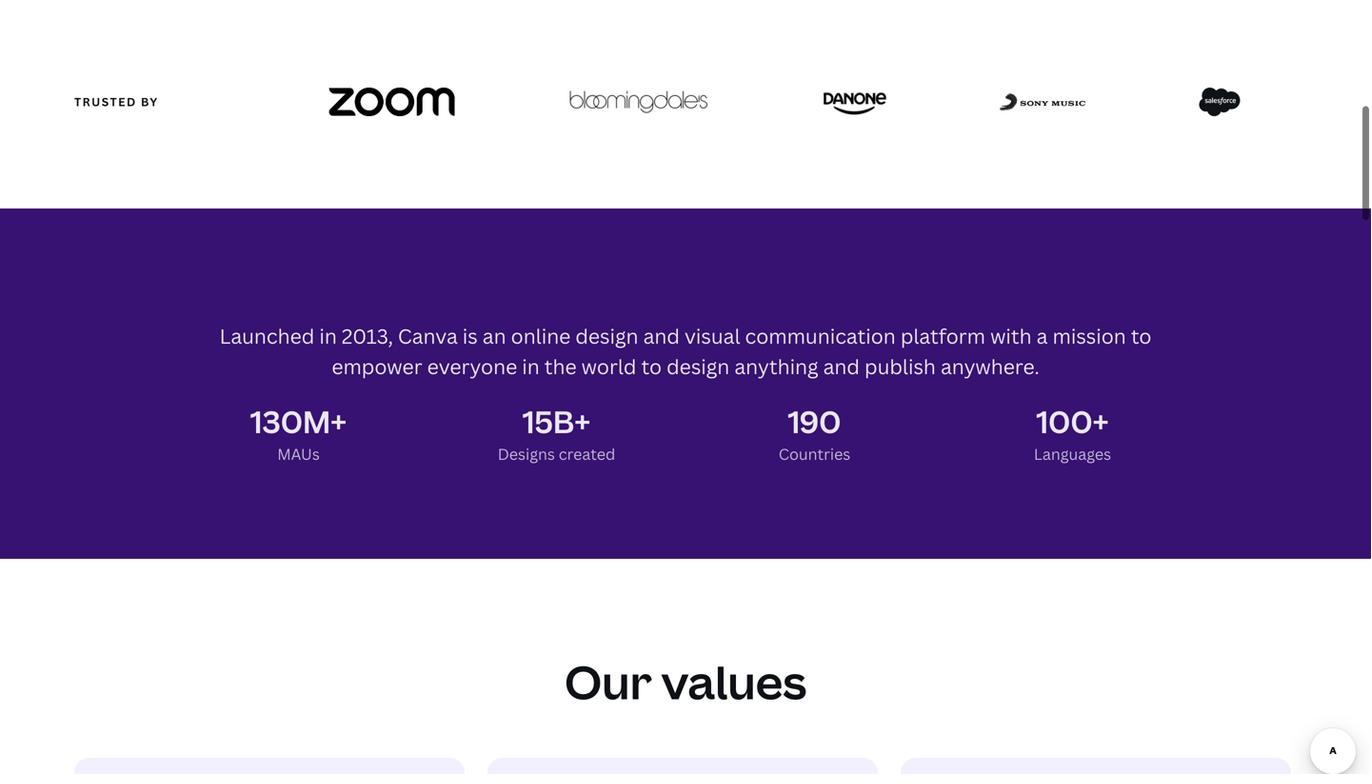 Task type: locate. For each thing, give the bounding box(es) containing it.
0 horizontal spatial design
[[575, 322, 638, 349]]

2013,
[[342, 322, 393, 349]]

0 horizontal spatial and
[[643, 322, 680, 349]]

communication
[[745, 322, 896, 349]]

1 vertical spatial in
[[522, 353, 540, 380]]

1 vertical spatial to
[[641, 353, 662, 380]]

languages
[[1034, 444, 1111, 464]]

empower
[[332, 353, 422, 380]]

in
[[319, 322, 337, 349], [522, 353, 540, 380]]

an
[[483, 322, 506, 349]]

0 vertical spatial in
[[319, 322, 337, 349]]

to right the world
[[641, 353, 662, 380]]

our
[[564, 650, 652, 713]]

launched
[[220, 322, 314, 349]]

in left 2013,
[[319, 322, 337, 349]]

1 horizontal spatial and
[[823, 353, 860, 380]]

0 horizontal spatial in
[[319, 322, 337, 349]]

platform
[[901, 322, 985, 349]]

is
[[463, 322, 478, 349]]

in left the
[[522, 353, 540, 380]]

design up the world
[[575, 322, 638, 349]]

design down the visual
[[667, 353, 730, 380]]

the
[[544, 353, 577, 380]]

mission
[[1053, 322, 1126, 349]]

130m+ maus
[[250, 401, 347, 464]]

our values
[[564, 650, 807, 713]]

and left the visual
[[643, 322, 680, 349]]

visual
[[685, 322, 740, 349]]

world
[[581, 353, 636, 380]]

maus
[[277, 444, 320, 464]]

created
[[559, 444, 615, 464]]

designs
[[498, 444, 555, 464]]

1 vertical spatial and
[[823, 353, 860, 380]]

1 horizontal spatial design
[[667, 353, 730, 380]]

by
[[141, 94, 159, 109]]

100+
[[1036, 401, 1109, 442]]

design
[[575, 322, 638, 349], [667, 353, 730, 380]]

everyone
[[427, 353, 517, 380]]

0 vertical spatial and
[[643, 322, 680, 349]]

to
[[1131, 322, 1152, 349], [641, 353, 662, 380]]

and
[[643, 322, 680, 349], [823, 353, 860, 380]]

to right mission
[[1131, 322, 1152, 349]]

anything
[[734, 353, 818, 380]]

values
[[661, 650, 807, 713]]

trusted by
[[74, 94, 159, 109]]

0 horizontal spatial to
[[641, 353, 662, 380]]

and down the communication
[[823, 353, 860, 380]]

1 horizontal spatial to
[[1131, 322, 1152, 349]]



Task type: vqa. For each thing, say whether or not it's contained in the screenshot.
"LIST"
no



Task type: describe. For each thing, give the bounding box(es) containing it.
130m+
[[250, 401, 347, 442]]

190
[[788, 401, 841, 442]]

publish
[[865, 353, 936, 380]]

0 vertical spatial to
[[1131, 322, 1152, 349]]

190 countries
[[779, 401, 851, 464]]

15b+ designs created
[[498, 401, 615, 464]]

with
[[990, 322, 1032, 349]]

countries
[[779, 444, 851, 464]]

launched in 2013, canva is an online design and visual communication platform with a mission to empower everyone in the world to design anything and publish anywhere.
[[220, 322, 1152, 380]]

0 vertical spatial design
[[575, 322, 638, 349]]

anywhere.
[[941, 353, 1039, 380]]

15b+
[[523, 401, 590, 442]]

a
[[1037, 322, 1048, 349]]

1 vertical spatial design
[[667, 353, 730, 380]]

canva
[[398, 322, 458, 349]]

trusted
[[74, 94, 137, 109]]

100+ languages
[[1034, 401, 1111, 464]]

online
[[511, 322, 571, 349]]

1 horizontal spatial in
[[522, 353, 540, 380]]



